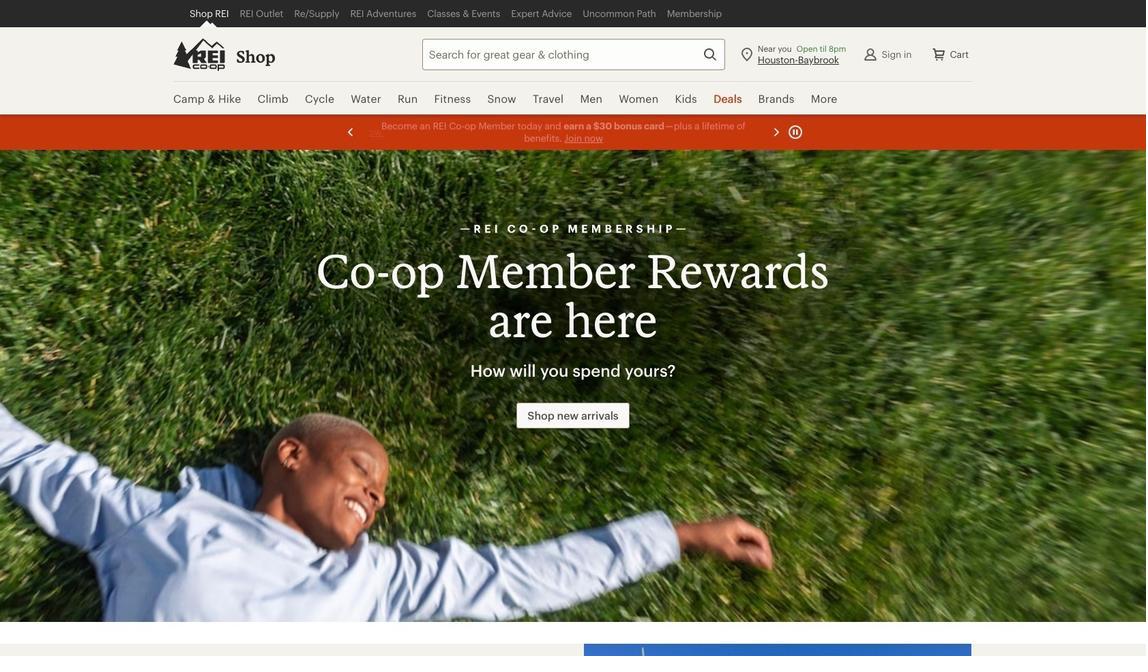 Task type: locate. For each thing, give the bounding box(es) containing it.
next message image
[[768, 124, 784, 141]]

pause banner message scrolling image
[[787, 124, 804, 141]]

banner
[[0, 0, 1146, 116]]

None field
[[422, 39, 725, 70]]

Search for great gear & clothing text field
[[422, 39, 725, 70]]

None search field
[[398, 39, 725, 70]]

two people walk through a field of flowers image
[[584, 645, 971, 657]]

promotional messages marquee
[[0, 115, 1146, 150]]

take a hike! image
[[550, 648, 656, 657]]



Task type: vqa. For each thing, say whether or not it's contained in the screenshot.
R E I CO-OP MEMBERSHIP IMAGE on the top of page
yes



Task type: describe. For each thing, give the bounding box(es) containing it.
rei co-op, go to rei.com home page image
[[173, 38, 225, 71]]

search image
[[702, 46, 718, 62]]

r e i co-op membership image
[[459, 224, 687, 234]]

a smiling person lying on grass. this looks like a good day. image
[[0, 150, 1146, 623]]

previous message image
[[342, 124, 359, 141]]

shopping cart is empty image
[[931, 46, 947, 62]]



